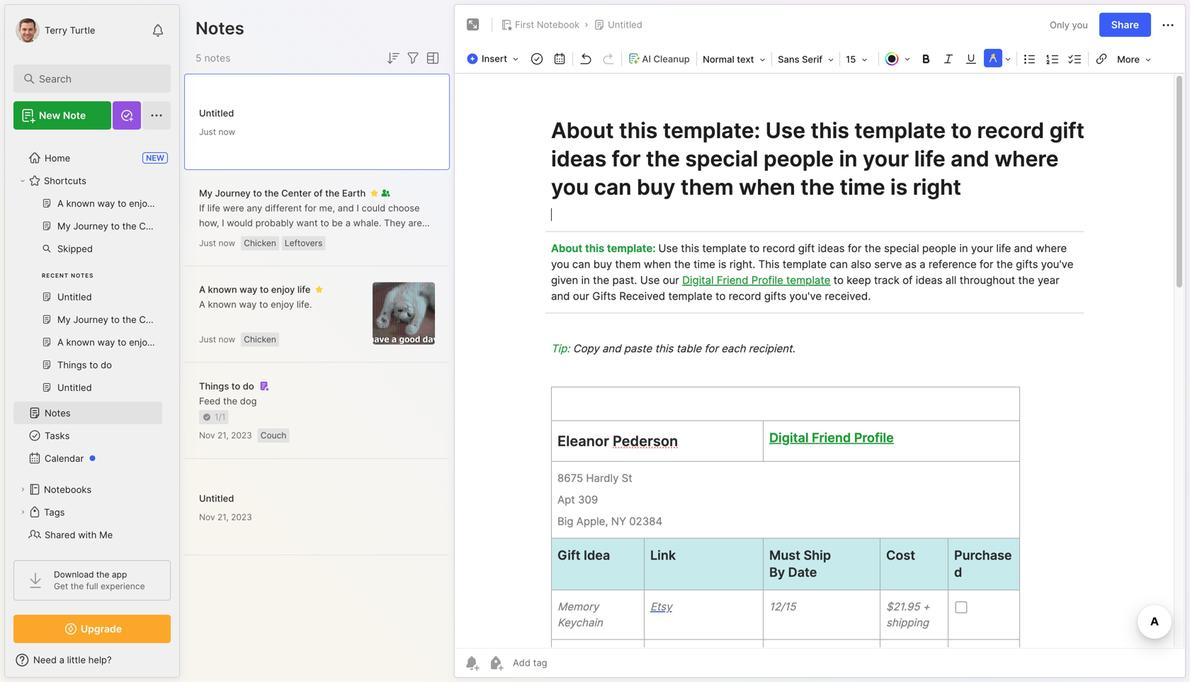 Task type: locate. For each thing, give the bounding box(es) containing it.
shared with me link
[[13, 524, 162, 546]]

task image
[[527, 49, 547, 69]]

i left could
[[357, 203, 359, 214]]

More actions field
[[1160, 16, 1177, 34]]

1 vertical spatial just now
[[199, 238, 235, 248]]

recent notes group
[[13, 192, 162, 408]]

of
[[314, 188, 323, 199], [383, 232, 392, 243]]

0 vertical spatial just now
[[199, 127, 235, 137]]

want
[[297, 218, 318, 229]]

1 vertical spatial notes
[[71, 272, 94, 279]]

chicken
[[244, 238, 276, 248], [244, 335, 276, 345]]

a
[[346, 218, 351, 229], [59, 655, 64, 666]]

1 horizontal spatial i
[[357, 203, 359, 214]]

ai cleanup button
[[624, 49, 695, 69]]

1 just from the top
[[199, 127, 216, 137]]

note window element
[[454, 4, 1186, 682]]

do
[[243, 381, 254, 392]]

1 vertical spatial earth
[[301, 232, 324, 243]]

known
[[208, 284, 237, 295], [208, 299, 237, 310]]

1 vertical spatial known
[[208, 299, 237, 310]]

are
[[408, 218, 422, 229]]

0 vertical spatial a
[[199, 284, 206, 295]]

help?
[[88, 655, 112, 666]]

download
[[54, 570, 94, 580]]

the up full
[[96, 570, 110, 580]]

terry turtle
[[45, 25, 95, 36]]

notes right recent
[[71, 272, 94, 279]]

1 vertical spatial enjoy
[[271, 299, 294, 310]]

0 horizontal spatial life
[[208, 203, 220, 214]]

chicken down probably
[[244, 238, 276, 248]]

the up the "vast"
[[199, 232, 213, 243]]

my
[[199, 188, 213, 199]]

way
[[240, 284, 258, 295], [239, 299, 257, 310]]

now for known
[[219, 335, 235, 345]]

0 vertical spatial known
[[208, 284, 237, 295]]

journey
[[215, 188, 251, 199]]

couch
[[261, 431, 287, 441]]

notebooks
[[44, 484, 92, 495]]

the up "me,"
[[325, 188, 340, 199]]

0 horizontal spatial i
[[222, 218, 224, 229]]

just for my
[[199, 238, 216, 248]]

and down be
[[327, 232, 343, 243]]

a right be
[[346, 218, 351, 229]]

if
[[199, 203, 205, 214]]

0 vertical spatial 21,
[[218, 431, 229, 441]]

enjoy
[[271, 284, 295, 295], [271, 299, 294, 310]]

just for a
[[199, 335, 216, 345]]

chicken for to
[[244, 335, 276, 345]]

the inside if life were any different for me, and i could choose how, i would probably want to be a whale. they are the largest mammal on earth and masters of their vast d...
[[199, 232, 213, 243]]

untitled button
[[591, 15, 646, 35]]

to inside if life were any different for me, and i could choose how, i would probably want to be a whale. they are the largest mammal on earth and masters of their vast d...
[[321, 218, 329, 229]]

enjoy up a known way to enjoy life.
[[271, 284, 295, 295]]

to left be
[[321, 218, 329, 229]]

just now down 'how,'
[[199, 238, 235, 248]]

1 horizontal spatial earth
[[342, 188, 366, 199]]

and
[[338, 203, 354, 214], [327, 232, 343, 243]]

more
[[1118, 54, 1140, 65]]

2 horizontal spatial notes
[[196, 18, 244, 39]]

none search field inside main element
[[39, 70, 152, 87]]

new
[[39, 110, 61, 122]]

2 21, from the top
[[218, 512, 229, 523]]

0 vertical spatial way
[[240, 284, 258, 295]]

1 nov from the top
[[199, 431, 215, 441]]

1 vertical spatial i
[[222, 218, 224, 229]]

3 now from the top
[[219, 335, 235, 345]]

0 vertical spatial of
[[314, 188, 323, 199]]

0 vertical spatial 2023
[[231, 431, 252, 441]]

notebooks link
[[13, 478, 162, 501]]

mammal
[[248, 232, 285, 243]]

known down a known way to enjoy life at the top left of page
[[208, 299, 237, 310]]

add tag image
[[488, 655, 505, 672]]

just now up things
[[199, 335, 235, 345]]

just up things
[[199, 335, 216, 345]]

now right the "vast"
[[219, 238, 235, 248]]

insert
[[482, 53, 508, 64]]

any
[[247, 203, 262, 214]]

shortcuts
[[44, 175, 86, 186]]

untitled
[[608, 19, 643, 30], [199, 108, 234, 119], [199, 493, 234, 504]]

just up my
[[199, 127, 216, 137]]

me,
[[319, 203, 335, 214]]

earth up could
[[342, 188, 366, 199]]

note
[[63, 110, 86, 122]]

1 vertical spatial nov
[[199, 512, 215, 523]]

1 vertical spatial now
[[219, 238, 235, 248]]

checklist image
[[1066, 49, 1086, 69]]

way up a known way to enjoy life.
[[240, 284, 258, 295]]

1 horizontal spatial of
[[383, 232, 392, 243]]

2 vertical spatial now
[[219, 335, 235, 345]]

a left little
[[59, 655, 64, 666]]

21,
[[218, 431, 229, 441], [218, 512, 229, 523]]

share
[[1112, 19, 1140, 31]]

of up for
[[314, 188, 323, 199]]

1 vertical spatial 21,
[[218, 512, 229, 523]]

just down 'how,'
[[199, 238, 216, 248]]

3 just now from the top
[[199, 335, 235, 345]]

way for life
[[240, 284, 258, 295]]

Note Editor text field
[[455, 73, 1186, 649]]

2 just from the top
[[199, 238, 216, 248]]

way down a known way to enjoy life at the top left of page
[[239, 299, 257, 310]]

Add filters field
[[405, 50, 422, 67]]

2 now from the top
[[219, 238, 235, 248]]

2 vertical spatial notes
[[45, 408, 71, 419]]

text
[[737, 54, 754, 65]]

and up be
[[338, 203, 354, 214]]

chicken down a known way to enjoy life.
[[244, 335, 276, 345]]

life
[[208, 203, 220, 214], [298, 284, 311, 295]]

new
[[146, 153, 164, 163]]

5
[[196, 52, 202, 64]]

1 vertical spatial way
[[239, 299, 257, 310]]

notes link
[[13, 402, 162, 425]]

life right if
[[208, 203, 220, 214]]

More field
[[1114, 50, 1156, 69]]

life up life.
[[298, 284, 311, 295]]

tree
[[5, 138, 179, 578]]

1 vertical spatial of
[[383, 232, 392, 243]]

2 known from the top
[[208, 299, 237, 310]]

2 vertical spatial just now
[[199, 335, 235, 345]]

earth down want
[[301, 232, 324, 243]]

2 vertical spatial just
[[199, 335, 216, 345]]

tree inside main element
[[5, 138, 179, 578]]

for
[[305, 203, 317, 214]]

2 2023 from the top
[[231, 512, 252, 523]]

1 vertical spatial a
[[199, 299, 205, 310]]

0 vertical spatial untitled
[[608, 19, 643, 30]]

whale.
[[353, 218, 382, 229]]

1 2023 from the top
[[231, 431, 252, 441]]

just now up my
[[199, 127, 235, 137]]

recent notes
[[42, 272, 94, 279]]

1 horizontal spatial notes
[[71, 272, 94, 279]]

main element
[[0, 0, 184, 683]]

1 a from the top
[[199, 284, 206, 295]]

to up a known way to enjoy life.
[[260, 284, 269, 295]]

full
[[86, 582, 98, 592]]

italic image
[[939, 49, 959, 69]]

2 enjoy from the top
[[271, 299, 294, 310]]

1 vertical spatial 2023
[[231, 512, 252, 523]]

0 vertical spatial chicken
[[244, 238, 276, 248]]

enjoy left life.
[[271, 299, 294, 310]]

known up a known way to enjoy life.
[[208, 284, 237, 295]]

1 vertical spatial just
[[199, 238, 216, 248]]

2 just now from the top
[[199, 238, 235, 248]]

i right 'how,'
[[222, 218, 224, 229]]

now up journey
[[219, 127, 235, 137]]

the up different at left top
[[265, 188, 279, 199]]

tasks
[[45, 430, 70, 441]]

1 horizontal spatial a
[[346, 218, 351, 229]]

nov 21, 2023
[[199, 431, 252, 441], [199, 512, 252, 523]]

bulleted list image
[[1021, 49, 1041, 69]]

upgrade button
[[13, 615, 171, 644]]

the down the download
[[71, 582, 84, 592]]

nov
[[199, 431, 215, 441], [199, 512, 215, 523]]

the
[[265, 188, 279, 199], [325, 188, 340, 199], [199, 232, 213, 243], [223, 396, 238, 407], [96, 570, 110, 580], [71, 582, 84, 592]]

ai cleanup
[[642, 54, 690, 64]]

0 vertical spatial a
[[346, 218, 351, 229]]

way for life.
[[239, 299, 257, 310]]

5 notes
[[196, 52, 231, 64]]

1 21, from the top
[[218, 431, 229, 441]]

a for a known way to enjoy life
[[199, 284, 206, 295]]

0 vertical spatial life
[[208, 203, 220, 214]]

now down a known way to enjoy life.
[[219, 335, 235, 345]]

0 vertical spatial and
[[338, 203, 354, 214]]

you
[[1073, 19, 1089, 30]]

just now for known
[[199, 335, 235, 345]]

need
[[33, 655, 57, 666]]

0 vertical spatial nov
[[199, 431, 215, 441]]

now
[[219, 127, 235, 137], [219, 238, 235, 248], [219, 335, 235, 345]]

1 chicken from the top
[[244, 238, 276, 248]]

expand notebooks image
[[18, 486, 27, 494]]

underline image
[[962, 49, 982, 69]]

known for a known way to enjoy life.
[[208, 299, 237, 310]]

None search field
[[39, 70, 152, 87]]

0 vertical spatial nov 21, 2023
[[199, 431, 252, 441]]

1 vertical spatial chicken
[[244, 335, 276, 345]]

shared with me
[[45, 530, 113, 541]]

just
[[199, 127, 216, 137], [199, 238, 216, 248], [199, 335, 216, 345]]

of down they
[[383, 232, 392, 243]]

notes up notes
[[196, 18, 244, 39]]

tree containing home
[[5, 138, 179, 578]]

0 horizontal spatial earth
[[301, 232, 324, 243]]

1 nov 21, 2023 from the top
[[199, 431, 252, 441]]

0 horizontal spatial a
[[59, 655, 64, 666]]

click to collapse image
[[179, 656, 190, 673]]

1 known from the top
[[208, 284, 237, 295]]

0 vertical spatial now
[[219, 127, 235, 137]]

1 vertical spatial nov 21, 2023
[[199, 512, 252, 523]]

to
[[253, 188, 262, 199], [321, 218, 329, 229], [260, 284, 269, 295], [259, 299, 268, 310], [232, 381, 240, 392]]

0 vertical spatial enjoy
[[271, 284, 295, 295]]

would
[[227, 218, 253, 229]]

1 vertical spatial life
[[298, 284, 311, 295]]

notes up tasks
[[45, 408, 71, 419]]

on
[[288, 232, 299, 243]]

home
[[45, 153, 70, 164]]

undo image
[[576, 49, 596, 69]]

feed the dog
[[199, 396, 257, 407]]

1 vertical spatial a
[[59, 655, 64, 666]]

2 a from the top
[[199, 299, 205, 310]]

View options field
[[422, 50, 442, 67]]

enjoy for life.
[[271, 299, 294, 310]]

3 just from the top
[[199, 335, 216, 345]]

shortcuts button
[[13, 169, 162, 192]]

notebook
[[537, 19, 580, 30]]

serif
[[802, 54, 823, 65]]

0 vertical spatial earth
[[342, 188, 366, 199]]

Highlight field
[[983, 49, 1016, 69]]

2 chicken from the top
[[244, 335, 276, 345]]

1 enjoy from the top
[[271, 284, 295, 295]]

0 vertical spatial just
[[199, 127, 216, 137]]



Task type: vqa. For each thing, say whether or not it's contained in the screenshot.
the top More actions Field
no



Task type: describe. For each thing, give the bounding box(es) containing it.
Add tag field
[[512, 657, 618, 669]]

vast
[[199, 247, 218, 258]]

notes
[[204, 52, 231, 64]]

1 vertical spatial and
[[327, 232, 343, 243]]

new note
[[39, 110, 86, 122]]

only
[[1050, 19, 1070, 30]]

terry
[[45, 25, 67, 36]]

app
[[112, 570, 127, 580]]

expand note image
[[465, 16, 482, 33]]

sans serif
[[778, 54, 823, 65]]

choose
[[388, 203, 420, 214]]

Font size field
[[842, 50, 878, 69]]

expand tags image
[[18, 508, 27, 517]]

life.
[[297, 299, 312, 310]]

0 horizontal spatial of
[[314, 188, 323, 199]]

first
[[515, 19, 534, 30]]

recent
[[42, 272, 69, 279]]

get
[[54, 582, 68, 592]]

little
[[67, 655, 86, 666]]

the down things to do
[[223, 396, 238, 407]]

me
[[99, 530, 113, 541]]

my journey to the center of the earth
[[199, 188, 366, 199]]

tags
[[44, 507, 65, 518]]

center
[[281, 188, 311, 199]]

cleanup
[[654, 54, 690, 64]]

a known way to enjoy life.
[[199, 299, 312, 310]]

1 just now from the top
[[199, 127, 235, 137]]

share button
[[1100, 13, 1152, 37]]

a inside field
[[59, 655, 64, 666]]

Account field
[[13, 16, 95, 45]]

2 nov 21, 2023 from the top
[[199, 512, 252, 523]]

enjoy for life
[[271, 284, 295, 295]]

WHAT'S NEW field
[[5, 649, 179, 672]]

0 vertical spatial notes
[[196, 18, 244, 39]]

be
[[332, 218, 343, 229]]

their
[[395, 232, 415, 243]]

a for a known way to enjoy life.
[[199, 299, 205, 310]]

2 vertical spatial untitled
[[199, 493, 234, 504]]

now for journey
[[219, 238, 235, 248]]

dog
[[240, 396, 257, 407]]

calendar button
[[13, 447, 162, 470]]

1/1
[[215, 412, 226, 422]]

a inside if life were any different for me, and i could choose how, i would probably want to be a whale. they are the largest mammal on earth and masters of their vast d...
[[346, 218, 351, 229]]

feed
[[199, 396, 221, 407]]

normal
[[703, 54, 735, 65]]

ai
[[642, 54, 651, 64]]

d...
[[220, 247, 233, 258]]

how,
[[199, 218, 219, 229]]

first notebook
[[515, 19, 580, 30]]

sans
[[778, 54, 800, 65]]

leftovers
[[285, 238, 323, 248]]

upgrade
[[81, 623, 122, 635]]

life inside if life were any different for me, and i could choose how, i would probably want to be a whale. they are the largest mammal on earth and masters of their vast d...
[[208, 203, 220, 214]]

different
[[265, 203, 302, 214]]

untitled inside button
[[608, 19, 643, 30]]

earth inside if life were any different for me, and i could choose how, i would probably want to be a whale. they are the largest mammal on earth and masters of their vast d...
[[301, 232, 324, 243]]

15
[[846, 54, 856, 65]]

1 now from the top
[[219, 127, 235, 137]]

were
[[223, 203, 244, 214]]

masters
[[346, 232, 381, 243]]

1 horizontal spatial life
[[298, 284, 311, 295]]

Sort options field
[[385, 50, 402, 67]]

2 nov from the top
[[199, 512, 215, 523]]

if life were any different for me, and i could choose how, i would probably want to be a whale. they are the largest mammal on earth and masters of their vast d...
[[199, 203, 422, 258]]

they
[[384, 218, 406, 229]]

tasks button
[[13, 425, 162, 447]]

Font color field
[[881, 49, 915, 69]]

notes inside group
[[71, 272, 94, 279]]

shared
[[45, 530, 76, 541]]

Insert field
[[464, 49, 526, 69]]

to left do
[[232, 381, 240, 392]]

experience
[[101, 582, 145, 592]]

normal text
[[703, 54, 754, 65]]

of inside if life were any different for me, and i could choose how, i would probably want to be a whale. they are the largest mammal on earth and masters of their vast d...
[[383, 232, 392, 243]]

largest
[[216, 232, 246, 243]]

known for a known way to enjoy life
[[208, 284, 237, 295]]

to down a known way to enjoy life at the top left of page
[[259, 299, 268, 310]]

just now for journey
[[199, 238, 235, 248]]

bold image
[[917, 49, 936, 69]]

a known way to enjoy life
[[199, 284, 311, 295]]

things
[[199, 381, 229, 392]]

add a reminder image
[[464, 655, 481, 672]]

insert link image
[[1092, 49, 1112, 69]]

calendar
[[45, 453, 84, 464]]

numbered list image
[[1043, 49, 1063, 69]]

things to do
[[199, 381, 254, 392]]

more actions image
[[1160, 17, 1177, 34]]

calendar event image
[[550, 49, 570, 69]]

thumbnail image
[[373, 282, 435, 345]]

chicken for any
[[244, 238, 276, 248]]

add filters image
[[405, 50, 422, 67]]

need a little help?
[[33, 655, 112, 666]]

download the app get the full experience
[[54, 570, 145, 592]]

could
[[362, 203, 386, 214]]

1 vertical spatial untitled
[[199, 108, 234, 119]]

Heading level field
[[699, 50, 771, 69]]

turtle
[[70, 25, 95, 36]]

0 horizontal spatial notes
[[45, 408, 71, 419]]

to up any
[[253, 188, 262, 199]]

Font family field
[[774, 50, 839, 69]]

only you
[[1050, 19, 1089, 30]]

with
[[78, 530, 97, 541]]

first notebook button
[[498, 15, 583, 35]]

Search text field
[[39, 72, 152, 86]]

0 vertical spatial i
[[357, 203, 359, 214]]



